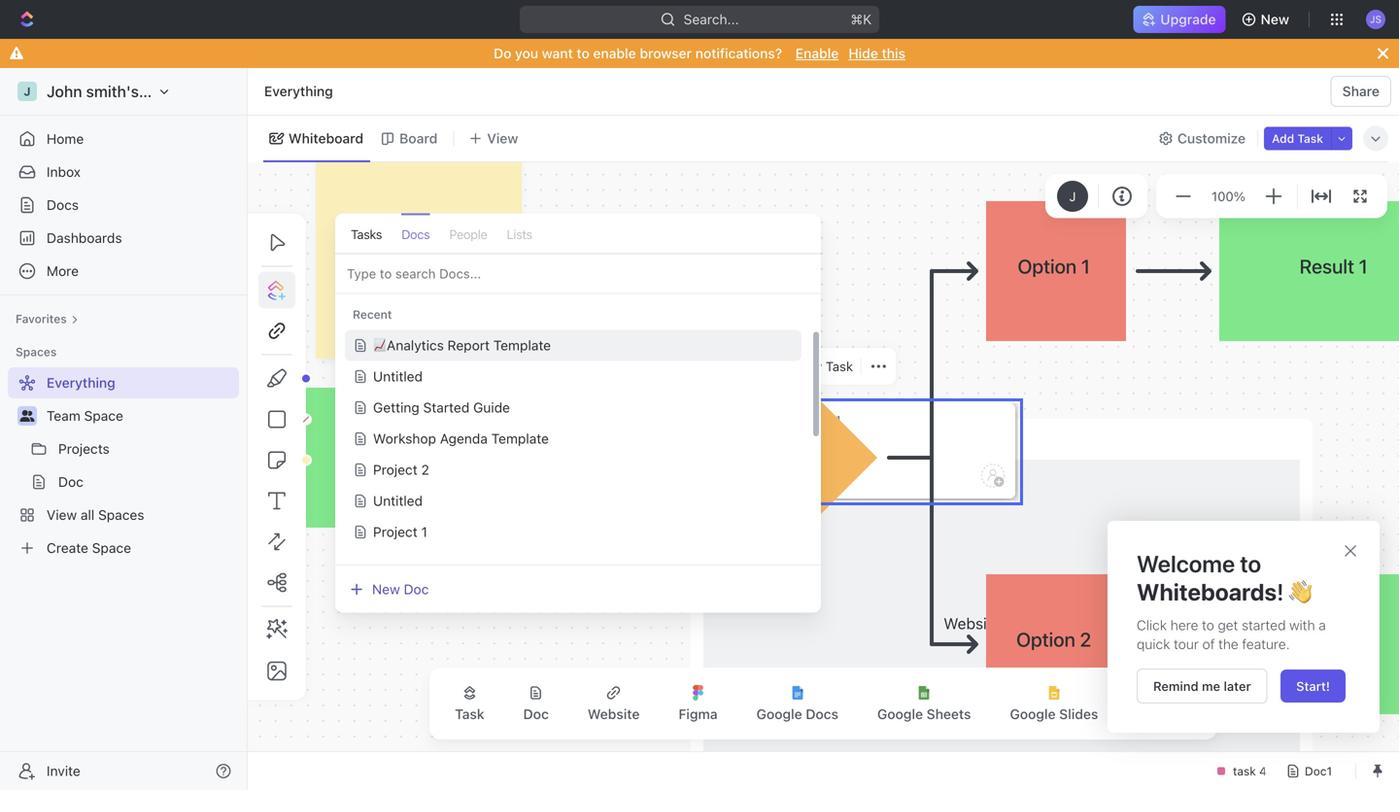 Task type: locate. For each thing, give the bounding box(es) containing it.
100% button
[[1208, 184, 1250, 208]]

0 vertical spatial 1
[[836, 413, 841, 427]]

view inside view button
[[487, 130, 518, 146]]

task left doc button
[[455, 706, 485, 722]]

google right figma
[[757, 706, 802, 722]]

google left slides
[[1010, 706, 1056, 722]]

spaces down favorites
[[16, 345, 57, 359]]

1 horizontal spatial to
[[1202, 617, 1215, 633]]

create
[[47, 540, 88, 556]]

1 google from the left
[[757, 706, 802, 722]]

0 vertical spatial to
[[577, 45, 590, 61]]

board link
[[396, 125, 438, 152]]

google inside "button"
[[878, 706, 923, 722]]

new
[[1261, 11, 1290, 27], [372, 581, 400, 597]]

to up 'of'
[[1202, 617, 1215, 633]]

john smith's workspace
[[47, 82, 223, 101]]

0 horizontal spatial view
[[47, 507, 77, 523]]

0 vertical spatial project 1
[[794, 413, 841, 427]]

0 horizontal spatial task
[[455, 706, 485, 722]]

spaces up create space link at the bottom
[[98, 507, 144, 523]]

1 vertical spatial to
[[1240, 550, 1262, 577]]

new doc
[[372, 581, 429, 597]]

0 vertical spatial spaces
[[16, 345, 57, 359]]

1 vertical spatial view
[[793, 359, 822, 374]]

this
[[882, 45, 906, 61]]

view all spaces
[[47, 507, 144, 523]]

new doc button
[[343, 573, 813, 605]]

spaces
[[16, 345, 57, 359], [98, 507, 144, 523]]

new for new
[[1261, 11, 1290, 27]]

0 horizontal spatial everything
[[47, 375, 115, 391]]

0 horizontal spatial everything link
[[8, 367, 235, 398]]

website button
[[572, 674, 655, 734]]

task for add task
[[1298, 132, 1324, 145]]

create space link
[[8, 533, 235, 564]]

0 vertical spatial view
[[487, 130, 518, 146]]

1 vertical spatial docs
[[401, 227, 430, 242]]

to
[[577, 45, 590, 61], [1240, 550, 1262, 577], [1202, 617, 1215, 633]]

project 1
[[794, 413, 841, 427], [373, 524, 428, 540]]

people
[[449, 227, 487, 242]]

website
[[944, 614, 1001, 633], [588, 706, 640, 722]]

john smith's workspace, , element
[[17, 82, 37, 101]]

everything for right everything link
[[264, 83, 333, 99]]

tree containing everything
[[8, 367, 239, 564]]

template down guide
[[491, 431, 549, 447]]

0 horizontal spatial docs
[[47, 197, 79, 213]]

1 vertical spatial everything link
[[8, 367, 235, 398]]

to up whiteboards
[[1240, 550, 1262, 577]]

project down "view task" button
[[794, 413, 833, 427]]

0 vertical spatial doc
[[58, 474, 83, 490]]

2 horizontal spatial doc
[[523, 706, 549, 722]]

website inside button
[[588, 706, 640, 722]]

workshop
[[373, 431, 436, 447]]

1 vertical spatial doc
[[404, 581, 429, 597]]

favorites button
[[8, 307, 86, 330]]

website for website preview
[[944, 614, 1001, 633]]

project 1 up new doc
[[373, 524, 428, 540]]

with
[[1290, 617, 1316, 633]]

to inside click here to get started with a quick tour of the feature.
[[1202, 617, 1215, 633]]

workspace
[[143, 82, 223, 101]]

0 vertical spatial untitled
[[373, 368, 423, 384]]

remind
[[1154, 679, 1199, 693]]

view right board
[[487, 130, 518, 146]]

2
[[421, 462, 429, 478]]

2 horizontal spatial docs
[[806, 706, 839, 722]]

to right 'want' on the top of the page
[[577, 45, 590, 61]]

view task button
[[770, 353, 857, 380]]

the
[[1219, 636, 1239, 652]]

board
[[400, 130, 438, 146]]

to inside welcome to whiteboards ! 👋
[[1240, 550, 1262, 577]]

0 horizontal spatial google
[[757, 706, 802, 722]]

2 horizontal spatial google
[[1010, 706, 1056, 722]]

team space link
[[47, 400, 235, 432]]

user group image
[[20, 410, 35, 422]]

google slides
[[1010, 706, 1099, 722]]

everything for everything link to the left
[[47, 375, 115, 391]]

slides
[[1060, 706, 1099, 722]]

view all spaces link
[[8, 500, 235, 531]]

1 horizontal spatial task
[[826, 359, 853, 374]]

0 vertical spatial template
[[494, 337, 551, 353]]

whiteboard
[[289, 130, 364, 146]]

website right doc button
[[588, 706, 640, 722]]

team
[[47, 408, 80, 424]]

invite
[[47, 763, 80, 779]]

⌘k
[[851, 11, 872, 27]]

project 1 down "view task" button
[[794, 413, 841, 427]]

remind me later
[[1154, 679, 1251, 693]]

dialog containing welcome to
[[1108, 521, 1380, 733]]

template
[[494, 337, 551, 353], [491, 431, 549, 447]]

0 horizontal spatial new
[[372, 581, 400, 597]]

everything link up team space link
[[8, 367, 235, 398]]

google
[[757, 706, 802, 722], [878, 706, 923, 722], [1010, 706, 1056, 722]]

task
[[1298, 132, 1324, 145], [826, 359, 853, 374], [455, 706, 485, 722]]

customize button
[[1153, 125, 1252, 152]]

home
[[47, 131, 84, 147]]

new for new doc
[[372, 581, 400, 597]]

2 horizontal spatial view
[[793, 359, 822, 374]]

everything inside tree
[[47, 375, 115, 391]]

1 vertical spatial task
[[826, 359, 853, 374]]

untitled down project 2 at the bottom of the page
[[373, 493, 423, 509]]

task inside "view task" button
[[826, 359, 853, 374]]

3 google from the left
[[1010, 706, 1056, 722]]

google inside button
[[1010, 706, 1056, 722]]

2 google from the left
[[878, 706, 923, 722]]

1 horizontal spatial website
[[944, 614, 1001, 633]]

2 vertical spatial to
[[1202, 617, 1215, 633]]

1 horizontal spatial everything link
[[259, 80, 338, 103]]

dialog
[[1108, 521, 1380, 733]]

1 vertical spatial project 1
[[373, 524, 428, 540]]

0 vertical spatial everything
[[264, 83, 333, 99]]

tour
[[1174, 636, 1199, 652]]

template for 📈analytics report template
[[494, 337, 551, 353]]

remind me later button
[[1137, 668, 1268, 703]]

tree
[[8, 367, 239, 564]]

everything link up whiteboard link
[[259, 80, 338, 103]]

task right add at the top right of the page
[[1298, 132, 1324, 145]]

project up new doc
[[373, 524, 418, 540]]

1 vertical spatial spaces
[[98, 507, 144, 523]]

view button
[[462, 116, 525, 161]]

0 vertical spatial new
[[1261, 11, 1290, 27]]

view for view task
[[793, 359, 822, 374]]

2 vertical spatial task
[[455, 706, 485, 722]]

1 vertical spatial new
[[372, 581, 400, 597]]

view task
[[793, 359, 853, 374]]

view
[[487, 130, 518, 146], [793, 359, 822, 374], [47, 507, 77, 523]]

task inside add task button
[[1298, 132, 1324, 145]]

docs
[[47, 197, 79, 213], [401, 227, 430, 242], [806, 706, 839, 722]]

project
[[794, 413, 833, 427], [373, 462, 418, 478], [373, 524, 418, 540]]

×
[[1343, 535, 1359, 562]]

google left sheets
[[878, 706, 923, 722]]

start! button
[[1281, 669, 1346, 702]]

1 horizontal spatial google
[[878, 706, 923, 722]]

1 horizontal spatial new
[[1261, 11, 1290, 27]]

0 horizontal spatial to
[[577, 45, 590, 61]]

0 horizontal spatial website
[[588, 706, 640, 722]]

google inside button
[[757, 706, 802, 722]]

task up project 1 link
[[826, 359, 853, 374]]

1 horizontal spatial everything
[[264, 83, 333, 99]]

2 vertical spatial docs
[[806, 706, 839, 722]]

0 vertical spatial space
[[84, 408, 123, 424]]

2 horizontal spatial to
[[1240, 550, 1262, 577]]

untitled up getting
[[373, 368, 423, 384]]

0 vertical spatial task
[[1298, 132, 1324, 145]]

1 vertical spatial website
[[588, 706, 640, 722]]

here
[[1171, 617, 1199, 633]]

everything up whiteboard link
[[264, 83, 333, 99]]

get
[[1218, 617, 1239, 633]]

task for view task
[[826, 359, 853, 374]]

do
[[494, 45, 512, 61]]

website left preview
[[944, 614, 1001, 633]]

a
[[1319, 617, 1326, 633]]

0 vertical spatial everything link
[[259, 80, 338, 103]]

0 vertical spatial project
[[794, 413, 833, 427]]

template for workshop agenda template
[[491, 431, 549, 447]]

space for create space
[[92, 540, 131, 556]]

everything up "team space"
[[47, 375, 115, 391]]

space up projects
[[84, 408, 123, 424]]

task inside task button
[[455, 706, 485, 722]]

0 horizontal spatial doc
[[58, 474, 83, 490]]

project left 2
[[373, 462, 418, 478]]

2 vertical spatial view
[[47, 507, 77, 523]]

1 vertical spatial space
[[92, 540, 131, 556]]

you
[[515, 45, 538, 61]]

1
[[836, 413, 841, 427], [421, 524, 428, 540]]

view up project 1 link
[[793, 359, 822, 374]]

notifications?
[[696, 45, 782, 61]]

google docs
[[757, 706, 839, 722]]

2 horizontal spatial task
[[1298, 132, 1324, 145]]

view inside "view task" button
[[793, 359, 822, 374]]

1 vertical spatial everything
[[47, 375, 115, 391]]

sheets
[[927, 706, 971, 722]]

0 vertical spatial docs
[[47, 197, 79, 213]]

0 horizontal spatial 1
[[421, 524, 428, 540]]

0 horizontal spatial project 1
[[373, 524, 428, 540]]

1 vertical spatial template
[[491, 431, 549, 447]]

docs link
[[8, 190, 239, 221]]

1 horizontal spatial spaces
[[98, 507, 144, 523]]

template right 'report'
[[494, 337, 551, 353]]

1 up new doc
[[421, 524, 428, 540]]

view for view
[[487, 130, 518, 146]]

getting
[[373, 399, 420, 415]]

view inside view all spaces link
[[47, 507, 77, 523]]

1 horizontal spatial view
[[487, 130, 518, 146]]

dashboards link
[[8, 223, 239, 254]]

1 vertical spatial untitled
[[373, 493, 423, 509]]

sidebar navigation
[[0, 68, 252, 790]]

do you want to enable browser notifications? enable hide this
[[494, 45, 906, 61]]

view left all
[[47, 507, 77, 523]]

add
[[1272, 132, 1295, 145]]

me
[[1202, 679, 1221, 693]]

0 vertical spatial website
[[944, 614, 1001, 633]]

view for view all spaces
[[47, 507, 77, 523]]

click here to get started with a quick tour of the feature.
[[1137, 617, 1330, 652]]

1 down view task
[[836, 413, 841, 427]]

space down view all spaces link
[[92, 540, 131, 556]]

projects
[[58, 441, 110, 457]]



Task type: vqa. For each thing, say whether or not it's contained in the screenshot.
11:38 am
no



Task type: describe. For each thing, give the bounding box(es) containing it.
add task
[[1272, 132, 1324, 145]]

new button
[[1234, 4, 1301, 35]]

team space
[[47, 408, 123, 424]]

tree inside 'sidebar' navigation
[[8, 367, 239, 564]]

google for google slides
[[1010, 706, 1056, 722]]

started
[[1242, 617, 1286, 633]]

home link
[[8, 123, 239, 155]]

google sheets
[[878, 706, 971, 722]]

browser
[[640, 45, 692, 61]]

upgrade
[[1161, 11, 1216, 27]]

Type to search Docs... text field
[[335, 254, 821, 294]]

100%
[[1212, 188, 1246, 204]]

want
[[542, 45, 573, 61]]

space for team space
[[84, 408, 123, 424]]

enable
[[796, 45, 839, 61]]

smith's
[[86, 82, 139, 101]]

welcome
[[1137, 550, 1235, 577]]

started
[[423, 399, 470, 415]]

js
[[1370, 13, 1382, 25]]

1 vertical spatial 1
[[421, 524, 428, 540]]

add task button
[[1264, 127, 1331, 150]]

feature.
[[1242, 636, 1290, 652]]

agenda
[[440, 431, 488, 447]]

more
[[47, 263, 79, 279]]

tasks
[[351, 227, 382, 242]]

whiteboards
[[1137, 578, 1277, 605]]

figma button
[[663, 674, 733, 734]]

project 2
[[373, 462, 429, 478]]

docs inside google docs button
[[806, 706, 839, 722]]

website for website
[[588, 706, 640, 722]]

welcome to whiteboards ! 👋
[[1137, 550, 1313, 605]]

click
[[1137, 617, 1167, 633]]

create space
[[47, 540, 131, 556]]

share button
[[1331, 76, 1392, 107]]

📈analytics report template
[[373, 337, 551, 353]]

report
[[448, 337, 490, 353]]

1 untitled from the top
[[373, 368, 423, 384]]

task button
[[440, 674, 500, 734]]

figma
[[679, 706, 718, 722]]

doc button
[[508, 674, 565, 734]]

guide
[[473, 399, 510, 415]]

2 vertical spatial doc
[[523, 706, 549, 722]]

favorites
[[16, 312, 67, 326]]

start!
[[1297, 679, 1330, 693]]

!
[[1277, 578, 1284, 605]]

preview
[[1005, 614, 1060, 633]]

enable
[[593, 45, 636, 61]]

2 untitled from the top
[[373, 493, 423, 509]]

share
[[1343, 83, 1380, 99]]

google slides button
[[995, 674, 1114, 734]]

📈analytics
[[373, 337, 444, 353]]

customize
[[1178, 130, 1246, 146]]

j
[[24, 85, 31, 98]]

inbox
[[47, 164, 81, 180]]

john
[[47, 82, 82, 101]]

2 vertical spatial project
[[373, 524, 418, 540]]

doc link
[[58, 466, 235, 498]]

quick
[[1137, 636, 1171, 652]]

projects link
[[58, 433, 235, 465]]

docs inside "docs" link
[[47, 197, 79, 213]]

of
[[1203, 636, 1215, 652]]

google for google sheets
[[878, 706, 923, 722]]

upgrade link
[[1134, 6, 1226, 33]]

0 horizontal spatial spaces
[[16, 345, 57, 359]]

1 vertical spatial project
[[373, 462, 418, 478]]

view button
[[462, 125, 525, 152]]

getting started guide
[[373, 399, 510, 415]]

js button
[[1361, 4, 1392, 35]]

1 horizontal spatial docs
[[401, 227, 430, 242]]

lists
[[507, 227, 532, 242]]

whiteboard link
[[285, 125, 364, 152]]

more button
[[8, 256, 239, 287]]

search...
[[684, 11, 739, 27]]

google sheets button
[[862, 674, 987, 734]]

recent
[[353, 308, 392, 321]]

inbox link
[[8, 156, 239, 188]]

google docs button
[[741, 674, 854, 734]]

👋
[[1289, 578, 1313, 605]]

1 horizontal spatial 1
[[836, 413, 841, 427]]

j
[[1070, 189, 1076, 203]]

doc inside tree
[[58, 474, 83, 490]]

website preview
[[944, 614, 1060, 633]]

google for google docs
[[757, 706, 802, 722]]

1 horizontal spatial project 1
[[794, 413, 841, 427]]

hide
[[849, 45, 878, 61]]

dashboards
[[47, 230, 122, 246]]

all
[[81, 507, 95, 523]]

1 horizontal spatial doc
[[404, 581, 429, 597]]



